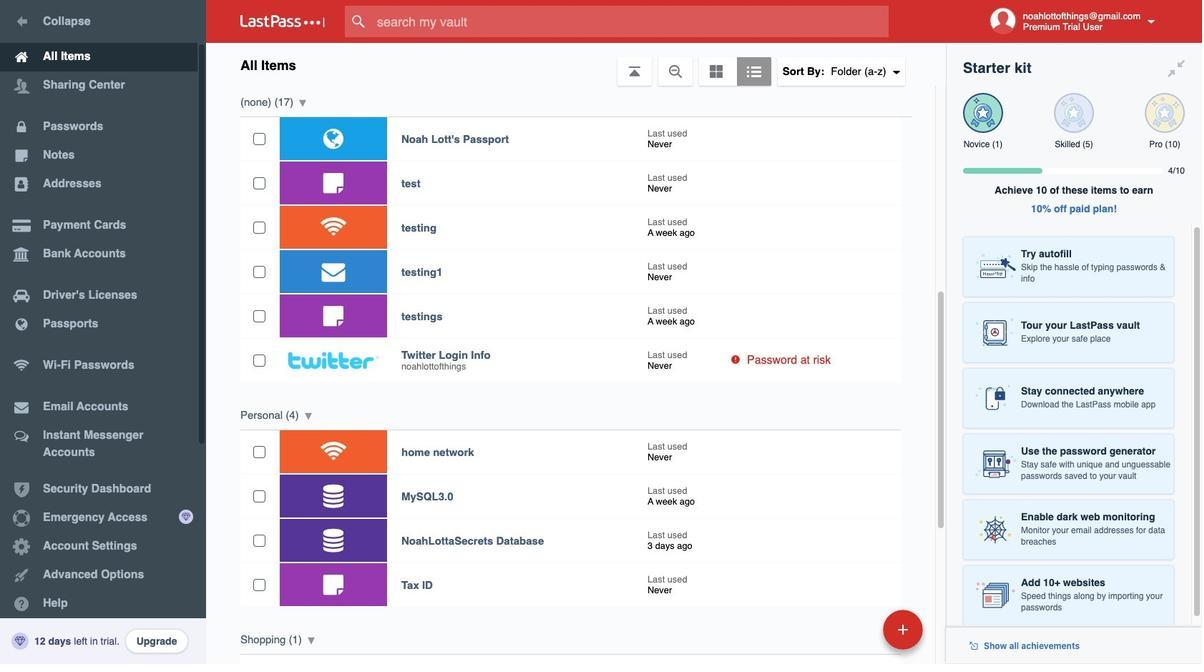 Task type: describe. For each thing, give the bounding box(es) containing it.
new item navigation
[[785, 606, 932, 665]]



Task type: vqa. For each thing, say whether or not it's contained in the screenshot.
dialog
no



Task type: locate. For each thing, give the bounding box(es) containing it.
vault options navigation
[[206, 43, 946, 86]]

lastpass image
[[240, 15, 325, 28]]

main navigation navigation
[[0, 0, 206, 665]]

Search search field
[[345, 6, 917, 37]]

new item element
[[785, 610, 928, 651]]

search my vault text field
[[345, 6, 917, 37]]



